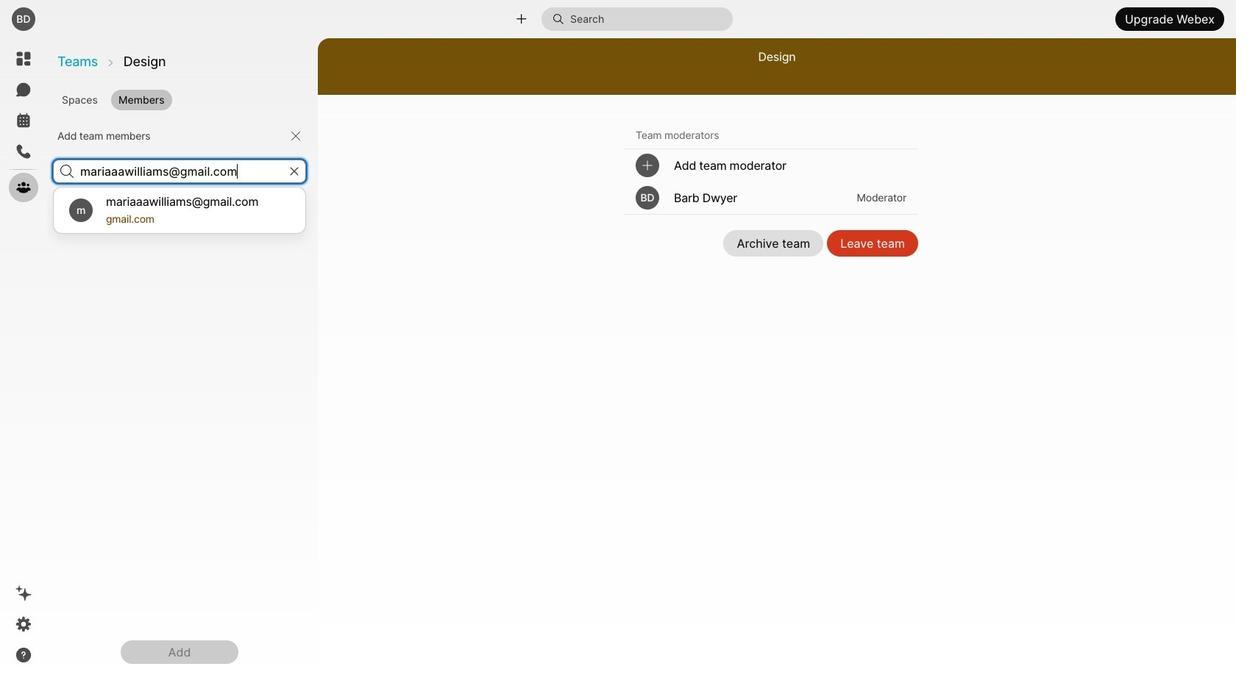Task type: locate. For each thing, give the bounding box(es) containing it.
close add team members section image
[[290, 130, 302, 142]]

search_18 image
[[60, 165, 73, 178]]

list item
[[47, 122, 312, 150]]

tab list
[[52, 84, 316, 112]]

navigation
[[0, 38, 47, 684]]

mariaaawilliams@gmail.com list item
[[57, 191, 302, 230]]

Add people by name or email text field
[[53, 160, 306, 183]]



Task type: vqa. For each thing, say whether or not it's contained in the screenshot.
two hands high fiving image
no



Task type: describe. For each thing, give the bounding box(es) containing it.
barb dwyer list item
[[624, 182, 918, 214]]

webex tab list
[[9, 44, 38, 202]]

team moderators list
[[624, 149, 918, 215]]

add team moderator list item
[[624, 149, 918, 182]]



